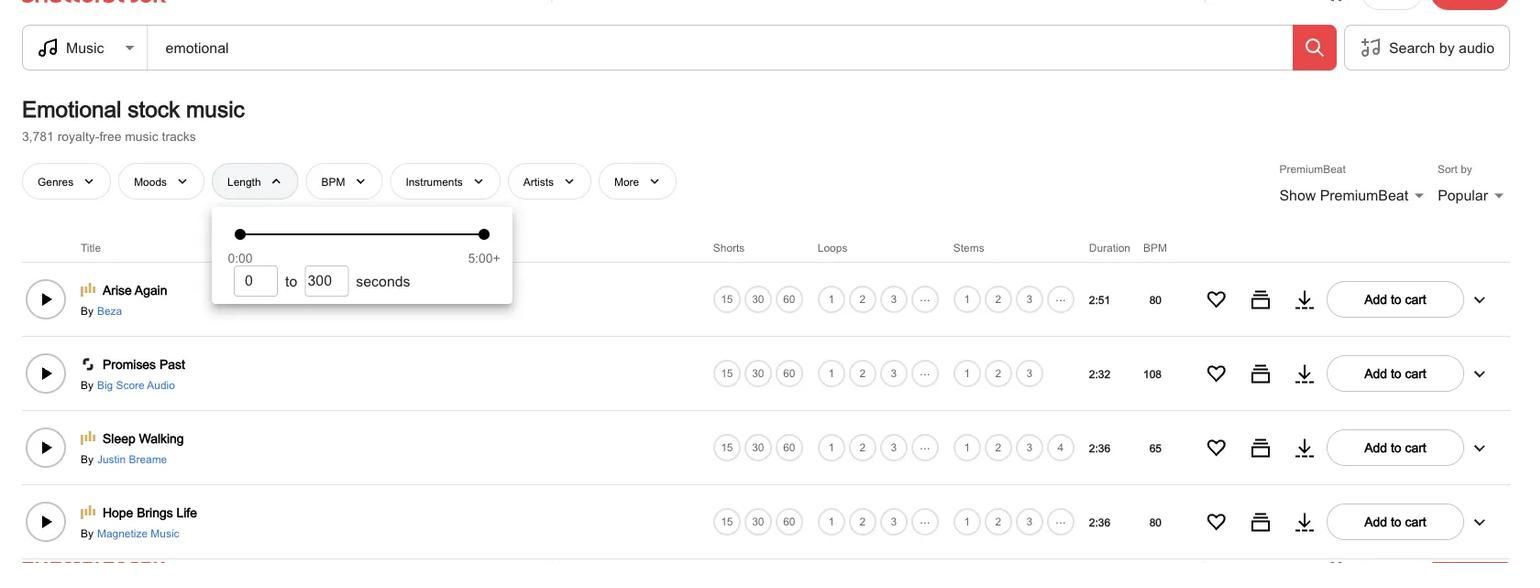 Task type: describe. For each thing, give the bounding box(es) containing it.
stock
[[128, 96, 180, 122]]

promises past
[[103, 357, 185, 372]]

60 for hope brings life
[[783, 516, 795, 529]]

add to cart button for sleep walking
[[1327, 430, 1464, 466]]

justin
[[97, 453, 126, 466]]

instruments
[[406, 175, 463, 188]]

audio
[[147, 378, 175, 391]]

add for hope brings life
[[1365, 515, 1387, 530]]

60 for sleep walking
[[783, 442, 795, 455]]

add to cart button for arise again
[[1327, 281, 1464, 318]]

30 for arise again
[[752, 293, 764, 306]]

promises
[[103, 357, 156, 372]]

15 for promises past
[[721, 367, 733, 380]]

15 for hope brings life
[[721, 516, 733, 529]]

similar image
[[1250, 363, 1272, 385]]

3,781
[[22, 129, 54, 143]]

try image for 4
[[1294, 437, 1316, 459]]

more
[[614, 175, 639, 188]]

save image for 4
[[1206, 437, 1228, 459]]

free
[[99, 129, 121, 143]]

cart for promises past
[[1405, 366, 1426, 381]]

by for hope
[[81, 527, 93, 540]]

moods button
[[118, 163, 204, 200]]

60 for promises past
[[783, 367, 795, 380]]

instruments button
[[390, 163, 500, 200]]

breame
[[129, 453, 167, 466]]

big score audio link
[[93, 378, 175, 392]]

add to cart button for hope brings life
[[1327, 504, 1464, 541]]

title
[[81, 241, 101, 254]]

30 for sleep walking
[[752, 442, 764, 455]]

cart for hope brings life
[[1405, 515, 1426, 530]]

seconds
[[356, 273, 410, 290]]

hope brings life link
[[103, 504, 197, 522]]

30 for hope brings life
[[752, 516, 764, 529]]

length
[[227, 175, 261, 188]]

more button
[[599, 163, 677, 200]]

to for promises past
[[1391, 366, 1402, 381]]

artists button
[[508, 163, 591, 200]]

stems
[[953, 241, 984, 254]]

cart image
[[1324, 0, 1346, 3]]

add for sleep walking
[[1365, 441, 1387, 455]]

80 for hope brings life
[[1150, 516, 1162, 529]]

sleep walking link
[[103, 430, 184, 448]]

bpm inside bpm button
[[321, 175, 345, 188]]

try image for ...
[[1294, 511, 1316, 533]]

big
[[97, 378, 113, 391]]

2:36 for 4
[[1089, 442, 1110, 455]]

tracks
[[162, 129, 196, 143]]

sleep
[[103, 432, 135, 446]]

108
[[1143, 368, 1162, 380]]

similar image for sleep walking
[[1250, 437, 1272, 459]]

genres
[[38, 175, 73, 188]]

add for promises past
[[1365, 366, 1387, 381]]

emotional stock music 3,781 royalty-free music tracks
[[22, 96, 245, 143]]

by for promises
[[81, 378, 93, 391]]

audio
[[1459, 39, 1495, 56]]

add to cart for arise again
[[1365, 292, 1426, 307]]

to for hope brings life
[[1391, 515, 1402, 530]]

add for arise again
[[1365, 292, 1387, 307]]

try image for arise again
[[1294, 289, 1316, 311]]

emotional
[[22, 96, 122, 122]]

royalty-
[[58, 129, 99, 143]]

shorts
[[713, 241, 745, 254]]

15 for sleep walking
[[721, 442, 733, 455]]

magnetize
[[97, 527, 148, 540]]

2:32
[[1089, 368, 1110, 380]]

to for sleep walking
[[1391, 441, 1402, 455]]

by for sleep
[[81, 453, 93, 466]]

search by audio
[[1389, 39, 1495, 56]]



Task type: vqa. For each thing, say whether or not it's contained in the screenshot.
leftmost now
no



Task type: locate. For each thing, give the bounding box(es) containing it.
add to cart for hope brings life
[[1365, 515, 1426, 530]]

duration
[[1089, 241, 1131, 254]]

save image for ...
[[1206, 511, 1228, 533]]

promises past link
[[103, 356, 185, 374]]

1 3 button from the top
[[878, 358, 909, 389]]

moods
[[134, 175, 167, 188]]

3 15 from the top
[[721, 442, 733, 455]]

0 vertical spatial similar image
[[1250, 289, 1272, 311]]

30
[[752, 293, 764, 306], [752, 367, 764, 380], [752, 442, 764, 455], [752, 516, 764, 529]]

4 15 from the top
[[721, 516, 733, 529]]

... for arise again
[[920, 290, 930, 304]]

1 add to cart button from the top
[[1327, 281, 1464, 318]]

80 for arise again
[[1150, 293, 1162, 306]]

shutterstock image
[[22, 0, 171, 3]]

... for hope brings life
[[920, 512, 930, 527]]

beza
[[97, 304, 122, 317]]

1 80 from the top
[[1150, 293, 1162, 306]]

2 similar image from the top
[[1250, 437, 1272, 459]]

1 add from the top
[[1365, 292, 1387, 307]]

1 horizontal spatial music
[[186, 96, 245, 122]]

2 60 from the top
[[783, 367, 795, 380]]

0 horizontal spatial bpm
[[321, 175, 345, 188]]

magnetize music link
[[93, 526, 179, 541]]

to for arise again
[[1391, 292, 1402, 307]]

3 button
[[878, 358, 909, 389], [878, 507, 909, 538]]

2 15 from the top
[[721, 367, 733, 380]]

4 60 from the top
[[783, 516, 795, 529]]

1 try image from the top
[[1294, 289, 1316, 311]]

by
[[81, 304, 93, 317], [81, 378, 93, 391], [81, 453, 93, 466], [81, 527, 93, 540]]

similar image for hope brings life
[[1250, 511, 1272, 533]]

30 for promises past
[[752, 367, 764, 380]]

sleep walking
[[103, 432, 184, 446]]

2 by from the top
[[81, 378, 93, 391]]

1 horizontal spatial bpm
[[1143, 241, 1167, 254]]

15
[[721, 293, 733, 306], [721, 367, 733, 380], [721, 442, 733, 455], [721, 516, 733, 529]]

save image
[[1206, 437, 1228, 459], [1206, 511, 1228, 533]]

try image
[[1294, 289, 1316, 311], [1294, 363, 1316, 385]]

by big score audio
[[81, 378, 175, 391]]

similar image for arise again
[[1250, 289, 1272, 311]]

1 cart from the top
[[1405, 292, 1426, 307]]

by justin breame
[[81, 453, 167, 466]]

1 vertical spatial similar image
[[1250, 437, 1272, 459]]

1 2:36 from the top
[[1089, 442, 1110, 455]]

0 vertical spatial music
[[186, 96, 245, 122]]

0:00
[[228, 251, 253, 266]]

3 by from the top
[[81, 453, 93, 466]]

bpm
[[321, 175, 345, 188], [1143, 241, 1167, 254]]

save image for past
[[1206, 363, 1228, 385]]

1 save image from the top
[[1206, 289, 1228, 311]]

life
[[177, 506, 197, 521]]

2 save image from the top
[[1206, 511, 1228, 533]]

60 button
[[774, 284, 805, 315]]

3 add from the top
[[1365, 441, 1387, 455]]

bpm button
[[306, 163, 383, 200]]

add to cart
[[1365, 292, 1426, 307], [1365, 366, 1426, 381], [1365, 441, 1426, 455], [1365, 515, 1426, 530]]

search image
[[1304, 37, 1326, 59]]

1 vertical spatial save image
[[1206, 363, 1228, 385]]

2 3 button from the top
[[878, 507, 909, 538]]

0 horizontal spatial music
[[125, 129, 158, 143]]

add to cart button
[[1327, 281, 1464, 318], [1327, 356, 1464, 392], [1327, 430, 1464, 466], [1327, 504, 1464, 541]]

justin breame link
[[93, 452, 167, 467]]

2 add to cart from the top
[[1365, 366, 1426, 381]]

by for arise
[[81, 304, 93, 317]]

genres button
[[22, 163, 111, 200]]

...
[[920, 290, 930, 304], [1055, 290, 1066, 304], [920, 364, 930, 378], [920, 438, 930, 453], [920, 512, 930, 527], [1055, 512, 1066, 527]]

1 vertical spatial save image
[[1206, 511, 1228, 533]]

4 add to cart from the top
[[1365, 515, 1426, 530]]

4 add from the top
[[1365, 515, 1387, 530]]

1 by from the top
[[81, 304, 93, 317]]

past
[[159, 357, 185, 372]]

try image for promises past
[[1294, 363, 1316, 385]]

1 60 from the top
[[783, 293, 795, 306]]

1 vertical spatial try image
[[1294, 363, 1316, 385]]

4
[[1058, 442, 1064, 455]]

by left big at bottom left
[[81, 378, 93, 391]]

by left magnetize
[[81, 527, 93, 540]]

1 30 from the top
[[752, 293, 764, 306]]

... for promises past
[[920, 364, 930, 378]]

1
[[828, 293, 835, 306], [964, 293, 970, 306], [828, 367, 835, 380], [964, 367, 970, 380], [828, 442, 835, 455], [964, 442, 970, 455], [828, 516, 835, 529], [964, 516, 970, 529]]

4 cart from the top
[[1405, 515, 1426, 530]]

1 vertical spatial bpm
[[1143, 241, 1167, 254]]

bpm right duration
[[1143, 241, 1167, 254]]

0 vertical spatial 2:36
[[1089, 442, 1110, 455]]

add to cart for promises past
[[1365, 366, 1426, 381]]

0 vertical spatial bpm
[[321, 175, 345, 188]]

0 vertical spatial save image
[[1206, 289, 1228, 311]]

3 button for hope brings life
[[878, 507, 909, 538]]

2 try image from the top
[[1294, 363, 1316, 385]]

1 vertical spatial music
[[125, 129, 158, 143]]

3 similar image from the top
[[1250, 511, 1272, 533]]

cart
[[1405, 292, 1426, 307], [1405, 366, 1426, 381], [1405, 441, 1426, 455], [1405, 515, 1426, 530]]

by magnetize music
[[81, 527, 179, 540]]

arise
[[103, 283, 132, 298]]

2 30 from the top
[[752, 367, 764, 380]]

2 add from the top
[[1365, 366, 1387, 381]]

cart for sleep walking
[[1405, 441, 1426, 455]]

search by audio button
[[1344, 26, 1510, 70]]

artists
[[523, 175, 554, 188]]

similar image
[[1250, 289, 1272, 311], [1250, 437, 1272, 459], [1250, 511, 1272, 533]]

score
[[116, 378, 145, 391]]

1 vertical spatial 3 button
[[878, 507, 909, 538]]

80 right 2:51
[[1150, 293, 1162, 306]]

beza link
[[93, 303, 122, 318]]

music
[[186, 96, 245, 122], [125, 129, 158, 143]]

arise again
[[103, 283, 167, 298]]

1 similar image from the top
[[1250, 289, 1272, 311]]

bpm right length button
[[321, 175, 345, 188]]

walking
[[139, 432, 184, 446]]

by
[[1439, 39, 1455, 56]]

5:00+
[[468, 251, 500, 266]]

by beza
[[81, 304, 122, 317]]

3 30 from the top
[[752, 442, 764, 455]]

to
[[285, 273, 297, 290], [1391, 292, 1402, 307], [1391, 366, 1402, 381], [1391, 441, 1402, 455], [1391, 515, 1402, 530]]

3
[[891, 293, 897, 306], [1026, 293, 1033, 306], [891, 367, 897, 380], [1026, 367, 1033, 380], [891, 442, 897, 455], [1026, 442, 1033, 455], [891, 516, 897, 528], [1026, 516, 1033, 529]]

2 save image from the top
[[1206, 363, 1228, 385]]

0 vertical spatial try image
[[1294, 437, 1316, 459]]

1 vertical spatial 80
[[1150, 516, 1162, 529]]

2 80 from the top
[[1150, 516, 1162, 529]]

try image
[[1294, 437, 1316, 459], [1294, 511, 1316, 533]]

brings
[[137, 506, 173, 521]]

2 vertical spatial similar image
[[1250, 511, 1272, 533]]

by left beza
[[81, 304, 93, 317]]

arise again link
[[103, 281, 167, 300]]

80
[[1150, 293, 1162, 306], [1150, 516, 1162, 529]]

2:51
[[1089, 293, 1110, 306]]

hope
[[103, 506, 133, 521]]

60 inside 60 button
[[783, 293, 795, 306]]

loops
[[818, 241, 848, 254]]

None number field
[[235, 267, 277, 296], [306, 267, 348, 296], [235, 267, 277, 296], [306, 267, 348, 296]]

3 button for promises past
[[878, 358, 909, 389]]

0 vertical spatial 80
[[1150, 293, 1162, 306]]

music up the tracks
[[186, 96, 245, 122]]

60
[[783, 293, 795, 306], [783, 367, 795, 380], [783, 442, 795, 455], [783, 516, 795, 529]]

add
[[1365, 292, 1387, 307], [1365, 366, 1387, 381], [1365, 441, 1387, 455], [1365, 515, 1387, 530]]

by left justin
[[81, 453, 93, 466]]

4 add to cart button from the top
[[1327, 504, 1464, 541]]

2 try image from the top
[[1294, 511, 1316, 533]]

65
[[1150, 442, 1162, 455]]

add to cart for sleep walking
[[1365, 441, 1426, 455]]

2
[[860, 293, 866, 306], [995, 293, 1001, 306], [860, 367, 866, 380], [995, 367, 1001, 380], [860, 442, 866, 455], [995, 442, 1001, 455], [860, 516, 866, 529], [995, 516, 1001, 529]]

save image for again
[[1206, 289, 1228, 311]]

... for sleep walking
[[920, 438, 930, 453]]

save image
[[1206, 289, 1228, 311], [1206, 363, 1228, 385]]

2 2:36 from the top
[[1089, 516, 1110, 529]]

hope brings life
[[103, 506, 197, 521]]

1 vertical spatial 2:36
[[1089, 516, 1110, 529]]

1 add to cart from the top
[[1365, 292, 1426, 307]]

3 add to cart from the top
[[1365, 441, 1426, 455]]

cart for arise again
[[1405, 292, 1426, 307]]

2 cart from the top
[[1405, 366, 1426, 381]]

3 cart from the top
[[1405, 441, 1426, 455]]

3 add to cart button from the top
[[1327, 430, 1464, 466]]

2:36
[[1089, 442, 1110, 455], [1089, 516, 1110, 529]]

search
[[1389, 39, 1435, 56]]

add to cart button for promises past
[[1327, 356, 1464, 392]]

4 by from the top
[[81, 527, 93, 540]]

0 vertical spatial 3 button
[[878, 358, 909, 389]]

4 30 from the top
[[752, 516, 764, 529]]

0 vertical spatial save image
[[1206, 437, 1228, 459]]

1 15 from the top
[[721, 293, 733, 306]]

1 try image from the top
[[1294, 437, 1316, 459]]

15 for arise again
[[721, 293, 733, 306]]

length button
[[212, 163, 298, 200]]

80 down "65"
[[1150, 516, 1162, 529]]

3 60 from the top
[[783, 442, 795, 455]]

2 add to cart button from the top
[[1327, 356, 1464, 392]]

2:36 for ...
[[1089, 516, 1110, 529]]

music
[[151, 527, 179, 540]]

music down the stock
[[125, 129, 158, 143]]

1 save image from the top
[[1206, 437, 1228, 459]]

0 vertical spatial try image
[[1294, 289, 1316, 311]]

again
[[135, 283, 167, 298]]

1 vertical spatial try image
[[1294, 511, 1316, 533]]



